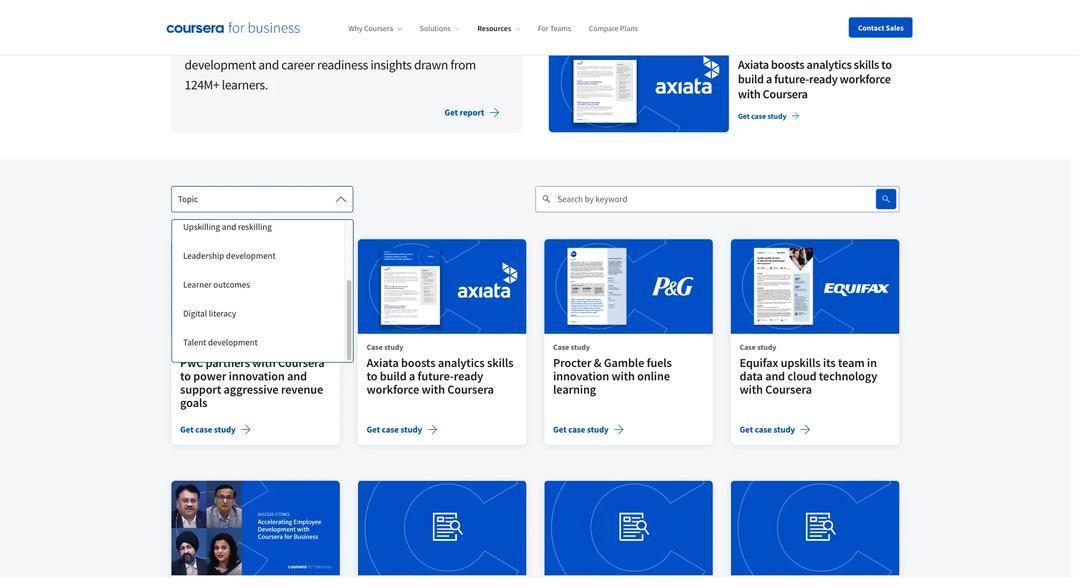 Task type: describe. For each thing, give the bounding box(es) containing it.
procter
[[553, 355, 592, 371]]

get for axiata boosts analytics skills to build a future-ready workforce with coursera
[[367, 424, 380, 435]]

case for axiata boosts analytics skills to build a future-ready workforce with coursera
[[382, 424, 399, 435]]

with inside case study axiata boosts analytics skills to build a future-ready workforce with coursera
[[422, 382, 445, 397]]

get report button
[[436, 99, 509, 126]]

get for pwc partners with coursera to power innovation and support aggressive revenue goals
[[180, 424, 194, 435]]

2023
[[327, 5, 361, 27]]

get for benchmark talent and transform your workforce with skill development and career readiness insights drawn from 124m+ learners.
[[445, 107, 458, 118]]

workforce inside the axiata boosts analytics skills to build a future-ready workforce with coursera
[[840, 72, 891, 87]]

list box containing upskilling and reskilling
[[172, 213, 353, 362]]

upskilling
[[183, 221, 220, 232]]

skills inside the axiata boosts analytics skills to build a future-ready workforce with coursera
[[854, 57, 879, 72]]

get report
[[445, 107, 484, 118]]

to for axiata boosts analytics skills to build a future-ready workforce with coursera
[[367, 369, 378, 384]]

axiata inside case study axiata boosts analytics skills to build a future-ready workforce with coursera
[[367, 355, 399, 371]]

development inside benchmark talent and transform your workforce with skill development and career readiness insights drawn from 124m+ learners.
[[185, 57, 256, 73]]

topic button
[[171, 186, 353, 213]]

build inside the axiata boosts analytics skills to build a future-ready workforce with coursera
[[738, 72, 764, 87]]

ready inside the axiata boosts analytics skills to build a future-ready workforce with coursera
[[809, 72, 838, 87]]

axiata inside the axiata boosts analytics skills to build a future-ready workforce with coursera
[[738, 57, 769, 72]]

case for pwc partners with coursera to power innovation and support aggressive revenue goals
[[180, 342, 196, 352]]

axiata boosts analytics skills to build a future-ready workforce with coursera
[[738, 57, 892, 102]]

sales
[[886, 22, 904, 32]]

your
[[360, 37, 384, 53]]

learner outcomes
[[183, 279, 250, 290]]

why coursera link
[[349, 23, 402, 33]]

and up career
[[282, 37, 303, 53]]

124m+
[[185, 77, 219, 93]]

and down talent
[[258, 57, 279, 73]]

why
[[349, 23, 363, 33]]

to for pwc partners with coursera to power innovation and support aggressive revenue goals
[[180, 369, 191, 384]]

c4b india testimonial resourcetile image
[[171, 481, 340, 576]]

literacy
[[209, 308, 236, 319]]

equifax
[[740, 355, 779, 371]]

and inside case study pwc partners with coursera to power innovation and support aggressive revenue goals
[[287, 369, 307, 384]]

in
[[867, 355, 877, 371]]

innovation inside case study procter & gamble fuels innovation with online learning
[[553, 369, 609, 384]]

with inside the axiata boosts analytics skills to build a future-ready workforce with coursera
[[738, 86, 761, 102]]

skill
[[469, 37, 490, 53]]

learning
[[553, 382, 596, 397]]

solutions link
[[420, 23, 460, 33]]

skills
[[234, 5, 272, 27]]

1 case study resource card image from the left
[[358, 481, 527, 576]]

contact sales
[[858, 22, 904, 32]]

benchmark talent and transform your workforce with skill development and career readiness insights drawn from 124m+ learners.
[[185, 37, 490, 93]]

a inside the axiata boosts analytics skills to build a future-ready workforce with coursera
[[766, 72, 772, 87]]

reskilling
[[238, 221, 272, 232]]

report
[[275, 5, 324, 27]]

resources
[[477, 23, 511, 33]]

analytics inside case study axiata boosts analytics skills to build a future-ready workforce with coursera
[[438, 355, 485, 371]]

build inside case study axiata boosts analytics skills to build a future-ready workforce with coursera
[[380, 369, 407, 384]]

report
[[460, 107, 484, 118]]

get case study button for axiata boosts analytics skills to build a future-ready workforce with coursera
[[367, 423, 438, 436]]

to inside the axiata boosts analytics skills to build a future-ready workforce with coursera
[[882, 57, 892, 72]]

analytics inside the axiata boosts analytics skills to build a future-ready workforce with coursera
[[807, 57, 852, 72]]

learners.
[[222, 77, 268, 93]]

study inside case study equifax upskills its team in data and cloud technology with coursera
[[758, 342, 777, 352]]

coursera inside the axiata boosts analytics skills to build a future-ready workforce with coursera
[[763, 86, 808, 102]]

skills inside case study axiata boosts analytics skills to build a future-ready workforce with coursera
[[487, 355, 514, 371]]

with inside case study equifax upskills its team in data and cloud technology with coursera
[[740, 382, 763, 397]]

boosts inside case study axiata boosts analytics skills to build a future-ready workforce with coursera
[[401, 355, 436, 371]]

fuels
[[647, 355, 672, 371]]

drawn
[[414, 57, 448, 73]]

case for procter & gamble fuels innovation with online learning
[[553, 342, 569, 352]]

case for pwc partners with coursera to power innovation and support aggressive revenue goals
[[195, 424, 212, 435]]

&
[[594, 355, 602, 371]]

technology
[[819, 369, 878, 384]]

insights
[[371, 57, 412, 73]]

teams
[[550, 23, 571, 33]]

outcomes
[[213, 279, 250, 290]]

benchmark
[[185, 37, 246, 53]]

workforce inside benchmark talent and transform your workforce with skill development and career readiness insights drawn from 124m+ learners.
[[387, 37, 440, 53]]

future- inside the axiata boosts analytics skills to build a future-ready workforce with coursera
[[774, 72, 809, 87]]

coursera inside case study equifax upskills its team in data and cloud technology with coursera
[[766, 382, 812, 397]]



Task type: locate. For each thing, give the bounding box(es) containing it.
global skills report 2023
[[185, 5, 361, 27]]

0 vertical spatial build
[[738, 72, 764, 87]]

0 vertical spatial development
[[185, 57, 256, 73]]

list box
[[172, 213, 353, 362]]

1 case from the left
[[180, 342, 196, 352]]

1 vertical spatial analytics
[[438, 355, 485, 371]]

0 horizontal spatial build
[[380, 369, 407, 384]]

pwc image
[[171, 239, 340, 334]]

2 innovation from the left
[[553, 369, 609, 384]]

ready
[[809, 72, 838, 87], [454, 369, 483, 384]]

1 horizontal spatial skills
[[854, 57, 879, 72]]

talent development
[[183, 336, 258, 348]]

study inside case study axiata boosts analytics skills to build a future-ready workforce with coursera
[[384, 342, 404, 352]]

to
[[882, 57, 892, 72], [180, 369, 191, 384], [367, 369, 378, 384]]

from
[[451, 57, 476, 73]]

innovation inside case study pwc partners with coursera to power innovation and support aggressive revenue goals
[[229, 369, 285, 384]]

1 horizontal spatial build
[[738, 72, 764, 87]]

4 case from the left
[[740, 342, 756, 352]]

Search by keyword search field
[[558, 186, 850, 213]]

get case study button for procter & gamble fuels innovation with online learning
[[553, 423, 624, 436]]

study
[[768, 111, 787, 121], [198, 342, 217, 352], [384, 342, 404, 352], [571, 342, 590, 352], [758, 342, 777, 352], [214, 424, 236, 435], [401, 424, 422, 435], [587, 424, 609, 435], [774, 424, 795, 435]]

get case study button for pwc partners with coursera to power innovation and support aggressive revenue goals
[[180, 423, 251, 436]]

analytics
[[807, 57, 852, 72], [438, 355, 485, 371]]

and left reskilling
[[222, 221, 236, 232]]

0 horizontal spatial case study resource card image
[[358, 481, 527, 576]]

compare
[[589, 23, 619, 33]]

3 case study resource card image from the left
[[731, 481, 900, 576]]

get inside button
[[445, 107, 458, 118]]

get case study
[[738, 111, 787, 121], [180, 424, 236, 435], [367, 424, 422, 435], [553, 424, 609, 435], [740, 424, 795, 435]]

search image
[[882, 195, 891, 204]]

1 horizontal spatial case study resource card image
[[544, 481, 713, 576]]

get case study button
[[734, 106, 804, 126], [180, 423, 251, 436], [367, 423, 438, 436], [553, 423, 624, 436], [740, 423, 811, 436]]

axiata
[[738, 57, 769, 72], [367, 355, 399, 371]]

1 horizontal spatial future-
[[774, 72, 809, 87]]

for teams
[[538, 23, 571, 33]]

pg image
[[544, 239, 713, 334]]

readiness
[[317, 57, 368, 73]]

case for equifax upskills its team in data and cloud technology with coursera
[[740, 342, 756, 352]]

aggressive
[[224, 382, 279, 397]]

cloud
[[788, 369, 817, 384]]

1 vertical spatial development
[[226, 250, 276, 261]]

get case study button for equifax upskills its team in data and cloud technology with coursera
[[740, 423, 811, 436]]

0 horizontal spatial to
[[180, 369, 191, 384]]

learner
[[183, 279, 212, 290]]

get for equifax upskills its team in data and cloud technology with coursera
[[740, 424, 753, 435]]

0 vertical spatial boosts
[[771, 57, 805, 72]]

global
[[185, 5, 231, 27]]

0 horizontal spatial innovation
[[229, 369, 285, 384]]

case
[[751, 111, 766, 121], [195, 424, 212, 435], [382, 424, 399, 435], [568, 424, 586, 435], [755, 424, 772, 435]]

support
[[180, 382, 221, 397]]

0 vertical spatial analytics
[[807, 57, 852, 72]]

0 horizontal spatial a
[[409, 369, 415, 384]]

a inside case study axiata boosts analytics skills to build a future-ready workforce with coursera
[[409, 369, 415, 384]]

coursera inside case study pwc partners with coursera to power innovation and support aggressive revenue goals
[[278, 355, 325, 371]]

compare plans link
[[589, 23, 638, 33]]

upskilling and reskilling
[[183, 221, 272, 232]]

case study equifax upskills its team in data and cloud technology with coursera
[[740, 342, 878, 397]]

and right data
[[765, 369, 785, 384]]

contact
[[858, 22, 885, 32]]

online
[[637, 369, 670, 384]]

build
[[738, 72, 764, 87], [380, 369, 407, 384]]

axiata image
[[358, 239, 527, 334]]

get case study for axiata boosts analytics skills to build a future-ready workforce with coursera
[[367, 424, 422, 435]]

1 horizontal spatial analytics
[[807, 57, 852, 72]]

gamble
[[604, 355, 645, 371]]

to inside case study axiata boosts analytics skills to build a future-ready workforce with coursera
[[367, 369, 378, 384]]

1 vertical spatial ready
[[454, 369, 483, 384]]

development up partners
[[208, 336, 258, 348]]

2 vertical spatial development
[[208, 336, 258, 348]]

with inside case study procter & gamble fuels innovation with online learning
[[612, 369, 635, 384]]

pwc
[[180, 355, 203, 371]]

ready inside case study axiata boosts analytics skills to build a future-ready workforce with coursera
[[454, 369, 483, 384]]

case study procter & gamble fuels innovation with online learning
[[553, 342, 672, 397]]

coursera inside case study axiata boosts analytics skills to build a future-ready workforce with coursera
[[448, 382, 494, 397]]

case inside case study procter & gamble fuels innovation with online learning
[[553, 342, 569, 352]]

0 horizontal spatial boosts
[[401, 355, 436, 371]]

case
[[180, 342, 196, 352], [367, 342, 383, 352], [553, 342, 569, 352], [740, 342, 756, 352]]

0 vertical spatial axiata
[[738, 57, 769, 72]]

2 case from the left
[[367, 342, 383, 352]]

case for equifax upskills its team in data and cloud technology with coursera
[[755, 424, 772, 435]]

boosts inside the axiata boosts analytics skills to build a future-ready workforce with coursera
[[771, 57, 805, 72]]

transform
[[305, 37, 358, 53]]

goals
[[180, 395, 208, 411]]

and
[[282, 37, 303, 53], [258, 57, 279, 73], [222, 221, 236, 232], [287, 369, 307, 384], [765, 369, 785, 384]]

contact sales button
[[849, 17, 913, 37]]

for teams link
[[538, 23, 571, 33]]

2 case study resource card image from the left
[[544, 481, 713, 576]]

1 vertical spatial future-
[[418, 369, 454, 384]]

1 innovation from the left
[[229, 369, 285, 384]]

future-
[[774, 72, 809, 87], [418, 369, 454, 384]]

1 horizontal spatial innovation
[[553, 369, 609, 384]]

1 vertical spatial axiata
[[367, 355, 399, 371]]

future- inside case study axiata boosts analytics skills to build a future-ready workforce with coursera
[[418, 369, 454, 384]]

1 vertical spatial build
[[380, 369, 407, 384]]

case for procter & gamble fuels innovation with online learning
[[568, 424, 586, 435]]

coursera
[[364, 23, 393, 33], [763, 86, 808, 102], [278, 355, 325, 371], [448, 382, 494, 397], [766, 382, 812, 397]]

upskills
[[781, 355, 821, 371]]

2 horizontal spatial to
[[882, 57, 892, 72]]

1 horizontal spatial boosts
[[771, 57, 805, 72]]

get for procter & gamble fuels innovation with online learning
[[553, 424, 567, 435]]

0 vertical spatial a
[[766, 72, 772, 87]]

revenue
[[281, 382, 323, 397]]

1 vertical spatial workforce
[[840, 72, 891, 87]]

get case study for procter & gamble fuels innovation with online learning
[[553, 424, 609, 435]]

0 horizontal spatial analytics
[[438, 355, 485, 371]]

3 case from the left
[[553, 342, 569, 352]]

digital
[[183, 308, 207, 319]]

workforce inside case study axiata boosts analytics skills to build a future-ready workforce with coursera
[[367, 382, 419, 397]]

1 vertical spatial a
[[409, 369, 415, 384]]

and right "aggressive"
[[287, 369, 307, 384]]

development down reskilling
[[226, 250, 276, 261]]

1 vertical spatial skills
[[487, 355, 514, 371]]

why coursera
[[349, 23, 393, 33]]

0 vertical spatial ready
[[809, 72, 838, 87]]

0 horizontal spatial future-
[[418, 369, 454, 384]]

2 horizontal spatial case study resource card image
[[731, 481, 900, 576]]

and inside case study equifax upskills its team in data and cloud technology with coursera
[[765, 369, 785, 384]]

development for talent development
[[208, 336, 258, 348]]

boosts
[[771, 57, 805, 72], [401, 355, 436, 371]]

to inside case study pwc partners with coursera to power innovation and support aggressive revenue goals
[[180, 369, 191, 384]]

1 horizontal spatial a
[[766, 72, 772, 87]]

coursera for business image
[[167, 22, 300, 33]]

0 vertical spatial future-
[[774, 72, 809, 87]]

talent
[[249, 37, 280, 53]]

get case study for equifax upskills its team in data and cloud technology with coursera
[[740, 424, 795, 435]]

power
[[193, 369, 226, 384]]

equifax image
[[731, 239, 900, 334]]

with inside benchmark talent and transform your workforce with skill development and career readiness insights drawn from 124m+ learners.
[[443, 37, 466, 53]]

its
[[823, 355, 836, 371]]

development
[[185, 57, 256, 73], [226, 250, 276, 261], [208, 336, 258, 348]]

leadership development
[[183, 250, 276, 261]]

compare plans
[[589, 23, 638, 33]]

1 horizontal spatial to
[[367, 369, 378, 384]]

1 horizontal spatial axiata
[[738, 57, 769, 72]]

study inside case study procter & gamble fuels innovation with online learning
[[571, 342, 590, 352]]

2 vertical spatial workforce
[[367, 382, 419, 397]]

0 horizontal spatial skills
[[487, 355, 514, 371]]

innovation
[[229, 369, 285, 384], [553, 369, 609, 384]]

get case study for pwc partners with coursera to power innovation and support aggressive revenue goals
[[180, 424, 236, 435]]

skills
[[854, 57, 879, 72], [487, 355, 514, 371]]

case study resource card image
[[358, 481, 527, 576], [544, 481, 713, 576], [731, 481, 900, 576]]

development down benchmark
[[185, 57, 256, 73]]

partners
[[206, 355, 250, 371]]

with inside case study pwc partners with coursera to power innovation and support aggressive revenue goals
[[252, 355, 276, 371]]

case inside case study equifax upskills its team in data and cloud technology with coursera
[[740, 342, 756, 352]]

0 horizontal spatial ready
[[454, 369, 483, 384]]

case inside case study pwc partners with coursera to power innovation and support aggressive revenue goals
[[180, 342, 196, 352]]

solutions
[[420, 23, 451, 33]]

talent
[[183, 336, 206, 348]]

1 horizontal spatial ready
[[809, 72, 838, 87]]

development for leadership development
[[226, 250, 276, 261]]

resources link
[[477, 23, 520, 33]]

team
[[838, 355, 865, 371]]

case for axiata boosts analytics skills to build a future-ready workforce with coursera
[[367, 342, 383, 352]]

0 vertical spatial skills
[[854, 57, 879, 72]]

case inside case study axiata boosts analytics skills to build a future-ready workforce with coursera
[[367, 342, 383, 352]]

career
[[281, 57, 315, 73]]

case study axiata boosts analytics skills to build a future-ready workforce with coursera
[[367, 342, 514, 397]]

plans
[[620, 23, 638, 33]]

with
[[443, 37, 466, 53], [738, 86, 761, 102], [252, 355, 276, 371], [612, 369, 635, 384], [422, 382, 445, 397], [740, 382, 763, 397]]

0 vertical spatial workforce
[[387, 37, 440, 53]]

a
[[766, 72, 772, 87], [409, 369, 415, 384]]

study inside case study pwc partners with coursera to power innovation and support aggressive revenue goals
[[198, 342, 217, 352]]

workforce
[[387, 37, 440, 53], [840, 72, 891, 87], [367, 382, 419, 397]]

topic
[[178, 194, 198, 205]]

1 vertical spatial boosts
[[401, 355, 436, 371]]

data
[[740, 369, 763, 384]]

leadership
[[183, 250, 224, 261]]

0 horizontal spatial axiata
[[367, 355, 399, 371]]

digital literacy
[[183, 308, 236, 319]]

case study pwc partners with coursera to power innovation and support aggressive revenue goals
[[180, 342, 325, 411]]

for
[[538, 23, 549, 33]]



Task type: vqa. For each thing, say whether or not it's contained in the screenshot.
Case inside the case study equifax upskills its team in data and cloud technology with coursera
yes



